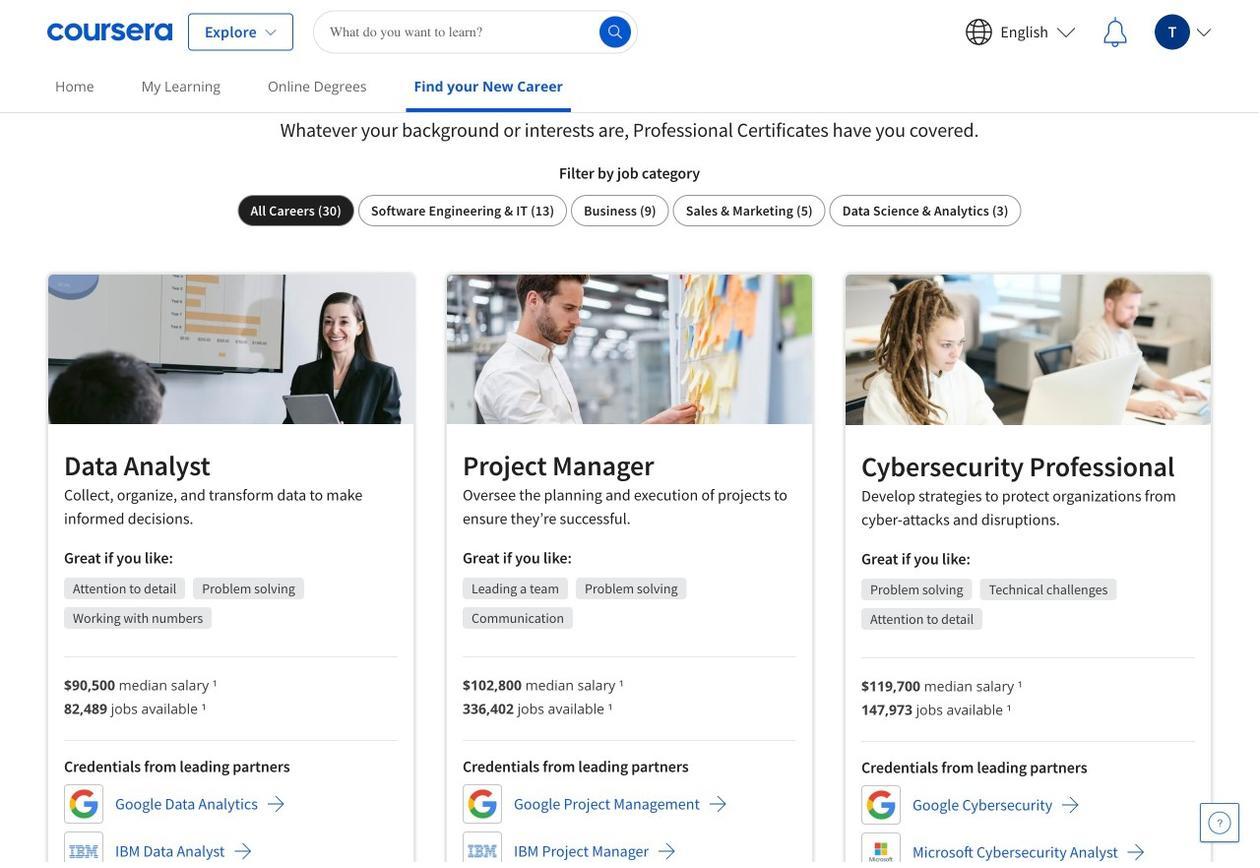 Task type: vqa. For each thing, say whether or not it's contained in the screenshot.
Coursera image at the top left of page
yes



Task type: locate. For each thing, give the bounding box(es) containing it.
None button
[[238, 195, 355, 227], [358, 195, 568, 227], [572, 195, 670, 227], [674, 195, 826, 227], [830, 195, 1022, 227], [238, 195, 355, 227], [358, 195, 568, 227], [572, 195, 670, 227], [674, 195, 826, 227], [830, 195, 1022, 227]]

coursera image
[[47, 16, 172, 48]]

cybersecurity analyst image
[[846, 275, 1212, 426]]

None search field
[[313, 10, 638, 54]]

option group
[[238, 195, 1022, 227]]

data analyst image
[[48, 275, 414, 425]]



Task type: describe. For each thing, give the bounding box(es) containing it.
What do you want to learn? text field
[[313, 10, 638, 54]]

help center image
[[1209, 812, 1232, 835]]

project manager image
[[447, 275, 813, 424]]



